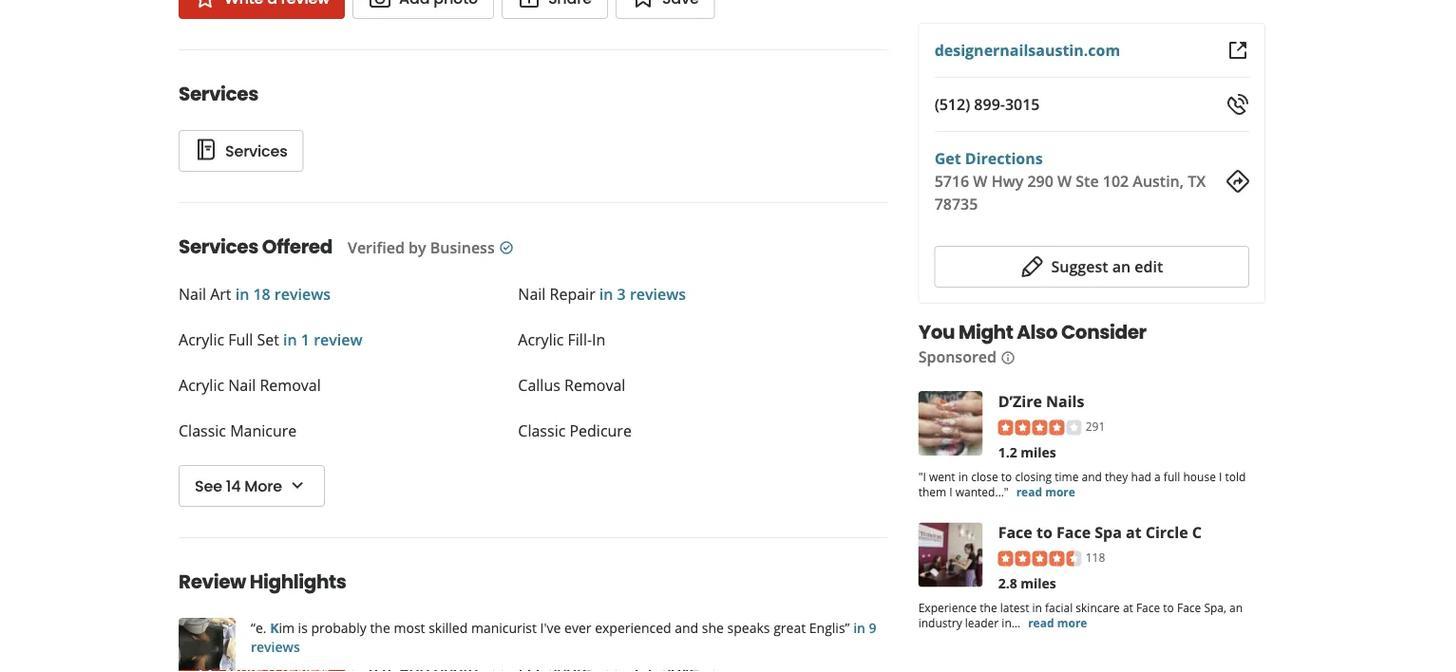 Task type: vqa. For each thing, say whether or not it's contained in the screenshot.
102
yes



Task type: describe. For each thing, give the bounding box(es) containing it.
24 pencil v2 image
[[1021, 256, 1044, 278]]

designernailsaustin.com
[[935, 40, 1120, 60]]

the inside experience the latest in facial skincare at face to face spa, an industry leader in…
[[980, 601, 997, 616]]

see
[[195, 475, 222, 497]]

reviews for in 3 reviews
[[630, 284, 686, 304]]

im
[[279, 619, 295, 637]]

4 star rating image
[[998, 420, 1082, 435]]

24 directions v2 image
[[1227, 170, 1249, 193]]

face to face spa at circle c link
[[998, 522, 1202, 543]]

in inside 'in 9 reviews'
[[853, 619, 865, 637]]

face right skincare
[[1136, 601, 1160, 616]]

ever
[[564, 619, 591, 637]]

24 save outline v2 image
[[632, 0, 654, 10]]

face to face spa at circle c image
[[918, 523, 983, 587]]

899-
[[974, 94, 1005, 114]]

directions
[[965, 148, 1043, 169]]

get directions 5716 w hwy 290 w ste 102 austin, tx 78735
[[935, 148, 1206, 214]]

face up 118
[[1056, 522, 1091, 543]]

in left 3
[[599, 284, 613, 304]]

house
[[1183, 469, 1216, 485]]

review highlights element
[[148, 538, 903, 672]]

1 w from the left
[[973, 171, 988, 191]]

sponsored
[[918, 347, 997, 367]]

4.5 star rating image
[[998, 552, 1082, 567]]

miles for face
[[1021, 575, 1056, 593]]

"i went in close to closing time and they had a full house i told them i wanted…"
[[918, 469, 1246, 500]]

24 phone v2 image
[[1227, 93, 1249, 116]]

e.
[[255, 619, 266, 637]]

face to face spa at circle c
[[998, 522, 1202, 543]]

24 external link v2 image
[[1227, 39, 1249, 62]]

most
[[394, 619, 425, 637]]

reviews inside 'in 9 reviews'
[[251, 638, 300, 656]]

probably
[[311, 619, 367, 637]]

art
[[210, 284, 231, 304]]

in 1 review link
[[279, 330, 363, 350]]

read more link for to
[[1028, 616, 1087, 631]]

in 3 reviews link
[[595, 284, 686, 304]]

read more for nails
[[1016, 484, 1075, 500]]

also
[[1017, 319, 1058, 346]]

118
[[1086, 550, 1105, 566]]

0 horizontal spatial i
[[949, 484, 953, 500]]

d'zire nails image
[[918, 391, 983, 456]]

skincare
[[1076, 601, 1120, 616]]

more for nails
[[1045, 484, 1075, 500]]

"i
[[918, 469, 926, 485]]

18
[[253, 284, 270, 304]]

full
[[1164, 469, 1180, 485]]

tx
[[1188, 171, 1206, 191]]

experience
[[918, 601, 977, 616]]

suggest an edit button
[[935, 246, 1249, 288]]

latest
[[1000, 601, 1029, 616]]

0 vertical spatial at
[[1126, 522, 1142, 543]]

hwy
[[992, 171, 1024, 191]]

services offered
[[179, 234, 332, 260]]

nail art in 18 reviews
[[179, 284, 331, 304]]

see 14 more button
[[179, 466, 325, 507]]

callus removal
[[518, 375, 626, 396]]

review
[[179, 569, 246, 596]]

read more link for nails
[[1016, 484, 1075, 500]]

wanted…"
[[956, 484, 1009, 500]]

acrylic full set in 1 review
[[179, 330, 363, 350]]

nails
[[1046, 391, 1084, 411]]

circle
[[1146, 522, 1188, 543]]

"
[[845, 619, 850, 637]]

(512)
[[935, 94, 970, 114]]

and inside "i went in close to closing time and they had a full house i told them i wanted…"
[[1082, 469, 1102, 485]]

them
[[918, 484, 946, 500]]

c
[[1192, 522, 1202, 543]]

manicure
[[230, 421, 297, 441]]

classic pedicure
[[518, 421, 632, 441]]

d'zire nails
[[998, 391, 1084, 411]]

services link
[[179, 130, 304, 172]]

nail for nail art in 18 reviews
[[179, 284, 206, 304]]

review highlights
[[179, 569, 346, 596]]

see 14 more
[[195, 475, 282, 497]]

acrylic for acrylic fill-in
[[518, 330, 564, 350]]

2.8 miles
[[998, 575, 1056, 593]]

1 horizontal spatial nail
[[228, 375, 256, 396]]

in 9 reviews
[[251, 619, 876, 656]]

1 vertical spatial services
[[225, 140, 287, 162]]

102
[[1103, 171, 1129, 191]]

experience the latest in facial skincare at face to face spa, an industry leader in…
[[918, 601, 1243, 631]]

24 menu v2 image
[[195, 138, 218, 161]]

classic for classic manicure
[[179, 421, 226, 441]]

closing
[[1015, 469, 1052, 485]]

(512) 899-3015
[[935, 94, 1040, 114]]

to inside "i went in close to closing time and they had a full house i told them i wanted…"
[[1001, 469, 1012, 485]]

9
[[869, 619, 876, 637]]

they
[[1105, 469, 1128, 485]]

pedicure
[[570, 421, 632, 441]]

full
[[228, 330, 253, 350]]

had
[[1131, 469, 1151, 485]]

face left spa,
[[1177, 601, 1201, 616]]

great
[[773, 619, 806, 637]]

get directions link
[[935, 148, 1043, 169]]

ste
[[1076, 171, 1099, 191]]

3
[[617, 284, 626, 304]]

miles for d'zire
[[1021, 443, 1056, 462]]

experienced
[[595, 619, 671, 637]]

offered
[[262, 234, 332, 260]]

acrylic for acrylic nail removal
[[179, 375, 224, 396]]



Task type: locate. For each thing, give the bounding box(es) containing it.
more right latest
[[1057, 616, 1087, 631]]

an right spa,
[[1229, 601, 1243, 616]]

speaks
[[727, 619, 770, 637]]

0 vertical spatial read more
[[1016, 484, 1075, 500]]

miles down 4.5 star rating image
[[1021, 575, 1056, 593]]

repair
[[550, 284, 595, 304]]

reviews down k button
[[251, 638, 300, 656]]

skilled
[[429, 619, 468, 637]]

2 w from the left
[[1057, 171, 1072, 191]]

an left edit
[[1112, 257, 1131, 277]]

0 horizontal spatial and
[[675, 619, 698, 637]]

suggest an edit
[[1051, 257, 1163, 277]]

read more link right in…
[[1028, 616, 1087, 631]]

0 horizontal spatial removal
[[260, 375, 321, 396]]

in…
[[1002, 616, 1021, 631]]

1 horizontal spatial to
[[1036, 522, 1052, 543]]

1 vertical spatial more
[[1057, 616, 1087, 631]]

highlights
[[250, 569, 346, 596]]

0 horizontal spatial to
[[1001, 469, 1012, 485]]

24 share v2 image
[[518, 0, 540, 10]]

in inside "i went in close to closing time and they had a full house i told them i wanted…"
[[958, 469, 968, 485]]

nail left art
[[179, 284, 206, 304]]

2 horizontal spatial to
[[1163, 601, 1174, 616]]

i right them
[[949, 484, 953, 500]]

in left 18
[[235, 284, 249, 304]]

at right spa
[[1126, 522, 1142, 543]]

nail repair in 3 reviews
[[518, 284, 686, 304]]

englis
[[809, 619, 845, 637]]

1 horizontal spatial removal
[[564, 375, 626, 396]]

nail for nail repair in 3 reviews
[[518, 284, 546, 304]]

1 miles from the top
[[1021, 443, 1056, 462]]

0 vertical spatial read
[[1016, 484, 1042, 500]]

business
[[430, 238, 495, 258]]

1 horizontal spatial an
[[1229, 601, 1243, 616]]

i've
[[540, 619, 561, 637]]

by
[[409, 238, 426, 258]]

1 vertical spatial miles
[[1021, 575, 1056, 593]]

read right in…
[[1028, 616, 1054, 631]]

services offered element
[[148, 202, 888, 507]]

0 horizontal spatial an
[[1112, 257, 1131, 277]]

" e. k im is probably the most skilled manicurist i've ever experienced and she speaks great englis "
[[251, 619, 850, 637]]

leader
[[965, 616, 999, 631]]

and left they
[[1082, 469, 1102, 485]]

nail down full
[[228, 375, 256, 396]]

0 vertical spatial an
[[1112, 257, 1131, 277]]

0 horizontal spatial w
[[973, 171, 988, 191]]

review
[[314, 330, 363, 350]]

1 horizontal spatial classic
[[518, 421, 566, 441]]

in left "facial"
[[1032, 601, 1042, 616]]

to inside experience the latest in facial skincare at face to face spa, an industry leader in…
[[1163, 601, 1174, 616]]

24 star v2 image
[[194, 0, 217, 10]]

read down the 1.2 miles
[[1016, 484, 1042, 500]]

2 classic from the left
[[518, 421, 566, 441]]

acrylic for acrylic full set in 1 review
[[179, 330, 224, 350]]

0 vertical spatial miles
[[1021, 443, 1056, 462]]

went
[[929, 469, 955, 485]]

nail
[[179, 284, 206, 304], [518, 284, 546, 304], [228, 375, 256, 396]]

spa
[[1095, 522, 1122, 543]]

a
[[1154, 469, 1161, 485]]

16 info v2 image
[[1000, 350, 1016, 366]]

an inside button
[[1112, 257, 1131, 277]]

services up art
[[179, 234, 258, 260]]

w
[[973, 171, 988, 191], [1057, 171, 1072, 191]]

0 vertical spatial services
[[179, 81, 258, 107]]

more for to
[[1057, 616, 1087, 631]]

acrylic up classic manicure
[[179, 375, 224, 396]]

1 classic from the left
[[179, 421, 226, 441]]

w left ste
[[1057, 171, 1072, 191]]

more
[[1045, 484, 1075, 500], [1057, 616, 1087, 631]]

1
[[301, 330, 310, 350]]

classic up see
[[179, 421, 226, 441]]

0 vertical spatial the
[[980, 601, 997, 616]]

1 horizontal spatial w
[[1057, 171, 1072, 191]]

1 horizontal spatial the
[[980, 601, 997, 616]]

1 vertical spatial to
[[1036, 522, 1052, 543]]

suggest
[[1051, 257, 1108, 277]]

services up 24 menu v2 icon on the top left of the page
[[179, 81, 258, 107]]

verified by business
[[348, 238, 495, 258]]

to up 4.5 star rating image
[[1036, 522, 1052, 543]]

removal down in
[[564, 375, 626, 396]]

services element
[[148, 49, 888, 172]]

nail left repair
[[518, 284, 546, 304]]

to right the close
[[1001, 469, 1012, 485]]

1 vertical spatial an
[[1229, 601, 1243, 616]]

1 vertical spatial and
[[675, 619, 698, 637]]

and inside review highlights element
[[675, 619, 698, 637]]

fill-
[[568, 330, 592, 350]]

miles down 4 star rating image at the right bottom of page
[[1021, 443, 1056, 462]]

16 checkmark badged v2 image
[[499, 240, 514, 256]]

an inside experience the latest in facial skincare at face to face spa, an industry leader in…
[[1229, 601, 1243, 616]]

time
[[1055, 469, 1079, 485]]

you might also consider
[[918, 319, 1147, 346]]

k button
[[270, 619, 279, 637]]

w down get directions "link"
[[973, 171, 988, 191]]

d'zire nails link
[[998, 391, 1084, 411]]

read more right in…
[[1028, 616, 1087, 631]]

reviews right 18
[[274, 284, 331, 304]]

spa,
[[1204, 601, 1226, 616]]

services right 24 menu v2 icon on the top left of the page
[[225, 140, 287, 162]]

0 horizontal spatial classic
[[179, 421, 226, 441]]

manicurist
[[471, 619, 537, 637]]

1 horizontal spatial and
[[1082, 469, 1102, 485]]

at right skincare
[[1123, 601, 1133, 616]]

edit
[[1135, 257, 1163, 277]]

the inside review highlights element
[[370, 619, 390, 637]]

she
[[702, 619, 724, 637]]

14
[[226, 475, 241, 497]]

i left told
[[1219, 469, 1222, 485]]

reviews
[[274, 284, 331, 304], [630, 284, 686, 304], [251, 638, 300, 656]]

set
[[257, 330, 279, 350]]

more down the 1.2 miles
[[1045, 484, 1075, 500]]

acrylic left the fill-
[[518, 330, 564, 350]]

reviews right 3
[[630, 284, 686, 304]]

consider
[[1061, 319, 1147, 346]]

read more link
[[1016, 484, 1075, 500], [1028, 616, 1087, 631]]

1 vertical spatial read more link
[[1028, 616, 1087, 631]]

in
[[592, 330, 606, 350]]

more
[[244, 475, 282, 497]]

classic down callus
[[518, 421, 566, 441]]

k
[[270, 619, 279, 637]]

close
[[971, 469, 998, 485]]

2 vertical spatial services
[[179, 234, 258, 260]]

the left latest
[[980, 601, 997, 616]]

removal down 1
[[260, 375, 321, 396]]

read
[[1016, 484, 1042, 500], [1028, 616, 1054, 631]]

291
[[1086, 419, 1105, 434]]

reviews for in 18 reviews
[[274, 284, 331, 304]]

read for face
[[1028, 616, 1054, 631]]

removal
[[260, 375, 321, 396], [564, 375, 626, 396]]

24 camera v2 image
[[369, 0, 391, 10]]

1 vertical spatial read more
[[1028, 616, 1087, 631]]

1 vertical spatial at
[[1123, 601, 1133, 616]]

face up 4.5 star rating image
[[998, 522, 1033, 543]]

0 vertical spatial to
[[1001, 469, 1012, 485]]

to left spa,
[[1163, 601, 1174, 616]]

in inside experience the latest in facial skincare at face to face spa, an industry leader in…
[[1032, 601, 1042, 616]]

and left she at the bottom of the page
[[675, 619, 698, 637]]

2 horizontal spatial nail
[[518, 284, 546, 304]]

is
[[298, 619, 308, 637]]

read more for to
[[1028, 616, 1087, 631]]

classic for classic pedicure
[[518, 421, 566, 441]]

2 removal from the left
[[564, 375, 626, 396]]

designer-nails-austin photo eg7b49g6rstljddbo7htaw image
[[179, 618, 236, 672]]

in
[[235, 284, 249, 304], [599, 284, 613, 304], [283, 330, 297, 350], [958, 469, 968, 485], [1032, 601, 1042, 616], [853, 619, 865, 637]]

the left most
[[370, 619, 390, 637]]

1 horizontal spatial i
[[1219, 469, 1222, 485]]

in left 1
[[283, 330, 297, 350]]

services
[[179, 81, 258, 107], [225, 140, 287, 162], [179, 234, 258, 260]]

to
[[1001, 469, 1012, 485], [1036, 522, 1052, 543], [1163, 601, 1174, 616]]

1.2
[[998, 443, 1017, 462]]

face
[[998, 522, 1033, 543], [1056, 522, 1091, 543], [1136, 601, 1160, 616], [1177, 601, 1201, 616]]

1 vertical spatial the
[[370, 619, 390, 637]]

2 vertical spatial to
[[1163, 601, 1174, 616]]

read more
[[1016, 484, 1075, 500], [1028, 616, 1087, 631]]

industry
[[918, 616, 962, 631]]

2.8
[[998, 575, 1017, 593]]

0 vertical spatial more
[[1045, 484, 1075, 500]]

in right " at the right of page
[[853, 619, 865, 637]]

callus
[[518, 375, 560, 396]]

told
[[1225, 469, 1246, 485]]

read more down the 1.2 miles
[[1016, 484, 1075, 500]]

0 vertical spatial and
[[1082, 469, 1102, 485]]

austin,
[[1133, 171, 1184, 191]]

in 18 reviews link
[[231, 284, 331, 304]]

i
[[1219, 469, 1222, 485], [949, 484, 953, 500]]

0 vertical spatial read more link
[[1016, 484, 1075, 500]]

1 vertical spatial read
[[1028, 616, 1054, 631]]

acrylic nail removal
[[179, 375, 321, 396]]

3015
[[1005, 94, 1040, 114]]

78735
[[935, 194, 978, 214]]

acrylic left full
[[179, 330, 224, 350]]

at inside experience the latest in facial skincare at face to face spa, an industry leader in…
[[1123, 601, 1133, 616]]

1 removal from the left
[[260, 375, 321, 396]]

in right went
[[958, 469, 968, 485]]

read more link down the 1.2 miles
[[1016, 484, 1075, 500]]

in 9 reviews button
[[251, 619, 876, 656]]

you
[[918, 319, 955, 346]]

2 miles from the top
[[1021, 575, 1056, 593]]

acrylic
[[179, 330, 224, 350], [518, 330, 564, 350], [179, 375, 224, 396]]

verified
[[348, 238, 405, 258]]

read for d'zire
[[1016, 484, 1042, 500]]

0 horizontal spatial the
[[370, 619, 390, 637]]

0 horizontal spatial nail
[[179, 284, 206, 304]]

at
[[1126, 522, 1142, 543], [1123, 601, 1133, 616]]

24 chevron down v2 image
[[286, 475, 309, 497]]



